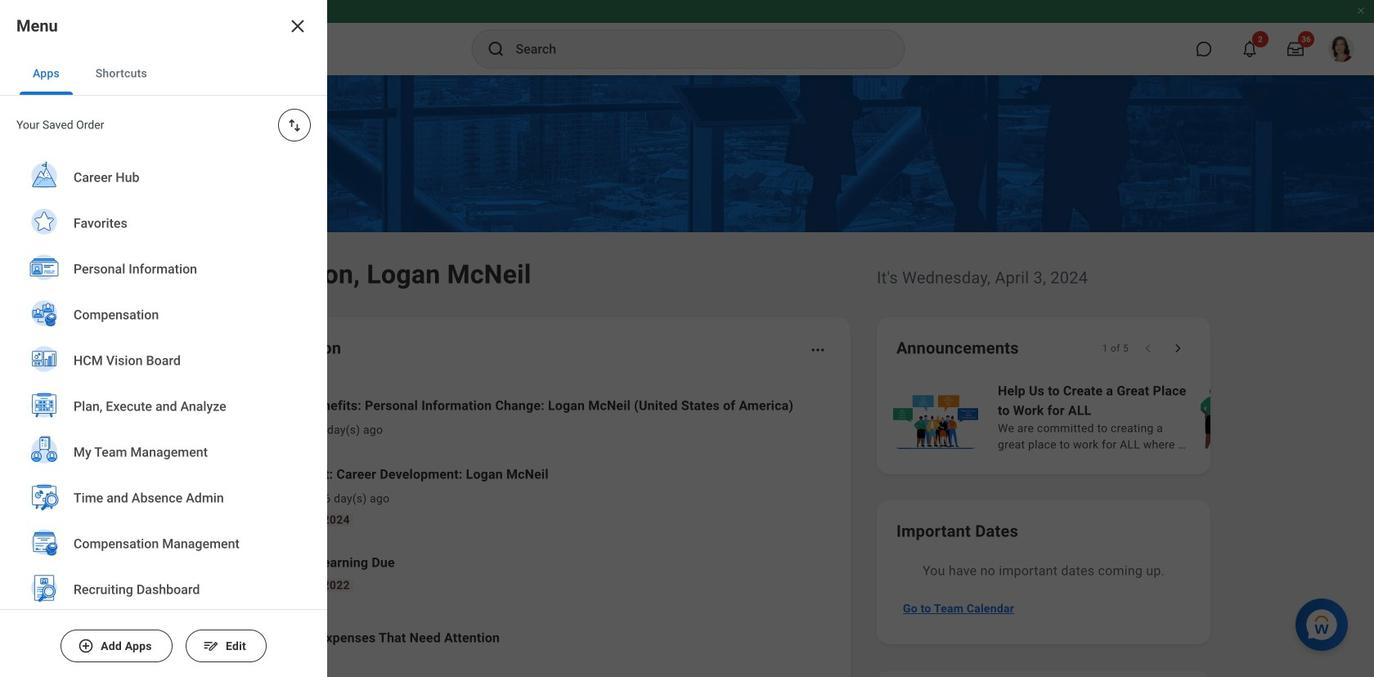Task type: locate. For each thing, give the bounding box(es) containing it.
list
[[0, 155, 327, 677], [890, 380, 1374, 455], [183, 383, 831, 671]]

main content
[[0, 75, 1374, 677]]

status
[[1103, 342, 1129, 355]]

tab list
[[0, 52, 327, 96]]

dashboard expenses image
[[207, 626, 232, 650]]

search image
[[486, 39, 506, 59]]

banner
[[0, 0, 1374, 75]]

text edit image
[[203, 638, 219, 654]]

plus circle image
[[78, 638, 94, 654]]

x image
[[288, 16, 308, 36]]



Task type: vqa. For each thing, say whether or not it's contained in the screenshot.
Global Navigation dialog
yes



Task type: describe. For each thing, give the bounding box(es) containing it.
notifications large image
[[1242, 41, 1258, 57]]

global navigation dialog
[[0, 0, 327, 677]]

inbox large image
[[1288, 41, 1304, 57]]

close environment banner image
[[1356, 6, 1366, 16]]

inbox image
[[207, 405, 232, 430]]

sort image
[[286, 117, 303, 133]]

inbox image
[[207, 484, 232, 508]]

chevron right small image
[[1170, 340, 1186, 357]]

profile logan mcneil element
[[1319, 31, 1365, 67]]

chevron left small image
[[1140, 340, 1157, 357]]



